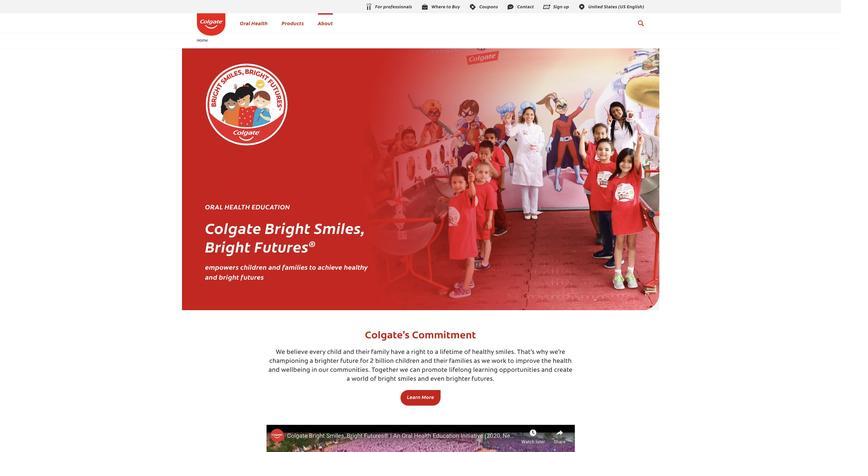 Task type: vqa. For each thing, say whether or not it's contained in the screenshot.
'dentist' within the If you're on a tight budget you may worry if the cost of dental X-rays is worth it, even if your dentist does recommend it. Find out more about costs here.
no



Task type: locate. For each thing, give the bounding box(es) containing it.
achieve
[[318, 263, 343, 272]]

their up the promote
[[434, 359, 448, 365]]

colgate® logo image
[[197, 13, 225, 36]]

bright inside empowers children and families to achieve healthy and bright futures
[[219, 273, 239, 282]]

1 vertical spatial of
[[370, 377, 377, 383]]

and down can
[[418, 377, 429, 383]]

0 horizontal spatial families
[[282, 263, 308, 272]]

where to buy icon image
[[421, 3, 429, 11]]

a left lifetime
[[435, 350, 439, 356]]

1 vertical spatial bright
[[378, 377, 397, 383]]

home
[[197, 38, 208, 43]]

their up for
[[356, 350, 370, 356]]

healthy right achieve
[[344, 263, 368, 272]]

1 vertical spatial children
[[396, 359, 420, 365]]

1 horizontal spatial bright
[[378, 377, 397, 383]]

1 vertical spatial we
[[400, 368, 409, 374]]

of
[[465, 350, 471, 356], [370, 377, 377, 383]]

learn
[[407, 394, 421, 401]]

children up can
[[396, 359, 420, 365]]

families up 'lifelong'
[[449, 359, 473, 365]]

right
[[412, 350, 426, 356]]

in
[[312, 368, 317, 374]]

brighter
[[315, 359, 339, 365], [446, 377, 470, 383]]

to
[[310, 263, 316, 272], [427, 350, 434, 356], [508, 359, 514, 365]]

we
[[276, 350, 285, 356]]

that's
[[518, 350, 535, 356]]

to right 'right'
[[427, 350, 434, 356]]

families inside empowers children and families to achieve healthy and bright futures
[[282, 263, 308, 272]]

0 horizontal spatial brighter
[[315, 359, 339, 365]]

1 horizontal spatial families
[[449, 359, 473, 365]]

0 horizontal spatial children
[[240, 263, 267, 272]]

0 vertical spatial to
[[310, 263, 316, 272]]

healthy
[[344, 263, 368, 272], [472, 350, 494, 356]]

and down championing
[[269, 368, 280, 374]]

lifelong
[[449, 368, 472, 374]]

1 horizontal spatial children
[[396, 359, 420, 365]]

a
[[407, 350, 410, 356], [435, 350, 439, 356], [310, 359, 313, 365], [347, 377, 350, 383]]

to down smiles.
[[508, 359, 514, 365]]

bright
[[219, 273, 239, 282], [378, 377, 397, 383]]

work
[[492, 359, 507, 365]]

colgate bright smiles, bright futures
[[205, 218, 365, 257]]

a down communities.
[[347, 377, 350, 383]]

our
[[319, 368, 329, 374]]

promote
[[422, 368, 448, 374]]

0 vertical spatial their
[[356, 350, 370, 356]]

1 horizontal spatial we
[[482, 359, 490, 365]]

colgate's
[[365, 331, 410, 341]]

world
[[352, 377, 369, 383]]

for
[[360, 359, 369, 365]]

to left achieve
[[310, 263, 316, 272]]

we right as
[[482, 359, 490, 365]]

brighter up our on the bottom left of the page
[[315, 359, 339, 365]]

2
[[370, 359, 374, 365]]

we
[[482, 359, 490, 365], [400, 368, 409, 374]]

families
[[282, 263, 308, 272], [449, 359, 473, 365]]

children
[[240, 263, 267, 272], [396, 359, 420, 365]]

0 vertical spatial healthy
[[344, 263, 368, 272]]

1 horizontal spatial healthy
[[472, 350, 494, 356]]

products
[[282, 20, 304, 27]]

2 horizontal spatial to
[[508, 359, 514, 365]]

bright down 'education' at the left top
[[265, 218, 311, 238]]

1 vertical spatial families
[[449, 359, 473, 365]]

of right world
[[370, 377, 377, 383]]

1 horizontal spatial of
[[465, 350, 471, 356]]

1 vertical spatial their
[[434, 359, 448, 365]]

brighter down 'lifelong'
[[446, 377, 470, 383]]

None search field
[[638, 17, 645, 30]]

bright up empowers
[[205, 236, 251, 257]]

oral
[[205, 202, 223, 211]]

contact icon image
[[507, 3, 515, 11]]

healthy inside we believe every child and their family have a right to a lifetime of healthy smiles. that's why we're championing a brighter future for 2 billion children and their families as we work to improve the health and wellbeing in our communities. together we can promote lifelong learning opportunities and create a world of bright smiles and even brighter futures.
[[472, 350, 494, 356]]

why
[[537, 350, 549, 356]]

0 horizontal spatial of
[[370, 377, 377, 383]]

0 vertical spatial children
[[240, 263, 267, 272]]

1 horizontal spatial to
[[427, 350, 434, 356]]

®
[[309, 238, 316, 249]]

oral health button
[[240, 20, 268, 27]]

children up futures at the left
[[240, 263, 267, 272]]

0 vertical spatial bright
[[219, 273, 239, 282]]

colgate
[[205, 218, 261, 238]]

sign up icon image
[[543, 3, 551, 11]]

we up smiles on the left of page
[[400, 368, 409, 374]]

about
[[318, 20, 333, 27]]

bright
[[265, 218, 311, 238], [205, 236, 251, 257]]

every
[[310, 350, 326, 356]]

0 horizontal spatial healthy
[[344, 263, 368, 272]]

1 horizontal spatial brighter
[[446, 377, 470, 383]]

healthy up as
[[472, 350, 494, 356]]

bright down empowers
[[219, 273, 239, 282]]

0 horizontal spatial we
[[400, 368, 409, 374]]

bright inside we believe every child and their family have a right to a lifetime of healthy smiles. that's why we're championing a brighter future for 2 billion children and their families as we work to improve the health and wellbeing in our communities. together we can promote lifelong learning opportunities and create a world of bright smiles and even brighter futures.
[[378, 377, 397, 383]]

and
[[269, 263, 281, 272], [205, 273, 217, 282], [343, 350, 355, 356], [421, 359, 433, 365], [269, 368, 280, 374], [542, 368, 553, 374], [418, 377, 429, 383]]

children inside we believe every child and their family have a right to a lifetime of healthy smiles. that's why we're championing a brighter future for 2 billion children and their families as we work to improve the health and wellbeing in our communities. together we can promote lifelong learning opportunities and create a world of bright smiles and even brighter futures.
[[396, 359, 420, 365]]

0 vertical spatial families
[[282, 263, 308, 272]]

2 vertical spatial to
[[508, 359, 514, 365]]

0 horizontal spatial to
[[310, 263, 316, 272]]

the
[[542, 359, 552, 365]]

their
[[356, 350, 370, 356], [434, 359, 448, 365]]

0 horizontal spatial their
[[356, 350, 370, 356]]

believe
[[287, 350, 308, 356]]

about button
[[318, 20, 333, 27]]

0 vertical spatial we
[[482, 359, 490, 365]]

futures
[[241, 273, 264, 282]]

1 vertical spatial healthy
[[472, 350, 494, 356]]

families down 'futures'
[[282, 263, 308, 272]]

bright down together
[[378, 377, 397, 383]]

0 horizontal spatial bright
[[219, 273, 239, 282]]

oral health
[[240, 20, 268, 27]]

health
[[553, 359, 572, 365]]

1 vertical spatial to
[[427, 350, 434, 356]]

of right lifetime
[[465, 350, 471, 356]]

together
[[372, 368, 399, 374]]

can
[[410, 368, 421, 374]]



Task type: describe. For each thing, give the bounding box(es) containing it.
and up the promote
[[421, 359, 433, 365]]

more
[[422, 394, 434, 401]]

healthy inside empowers children and families to achieve healthy and bright futures
[[344, 263, 368, 272]]

to inside empowers children and families to achieve healthy and bright futures
[[310, 263, 316, 272]]

as
[[474, 359, 480, 365]]

have
[[391, 350, 405, 356]]

family
[[371, 350, 390, 356]]

0 vertical spatial of
[[465, 350, 471, 356]]

oral
[[240, 20, 250, 27]]

smiles
[[398, 377, 417, 383]]

even
[[431, 377, 445, 383]]

oral health education
[[205, 202, 290, 211]]

lifetime
[[440, 350, 463, 356]]

1 horizontal spatial bright
[[265, 218, 311, 238]]

oral health education image
[[182, 48, 660, 310]]

empowers
[[205, 263, 239, 272]]

create
[[554, 368, 573, 374]]

children inside empowers children and families to achieve healthy and bright futures
[[240, 263, 267, 272]]

championing
[[270, 359, 308, 365]]

location icon image
[[578, 3, 586, 11]]

1 horizontal spatial their
[[434, 359, 448, 365]]

a right have
[[407, 350, 410, 356]]

empowers children and families to achieve healthy and bright futures
[[205, 263, 368, 282]]

learning
[[474, 368, 498, 374]]

improve
[[516, 359, 540, 365]]

futures.
[[472, 377, 495, 383]]

and down empowers
[[205, 273, 217, 282]]

health
[[225, 202, 250, 211]]

1 vertical spatial brighter
[[446, 377, 470, 383]]

and up future
[[343, 350, 355, 356]]

for professionals icon image
[[365, 3, 373, 11]]

opportunities
[[500, 368, 540, 374]]

coupons icon image
[[469, 3, 477, 11]]

home link
[[193, 38, 212, 43]]

education
[[252, 202, 290, 211]]

colgate's commitment
[[365, 331, 476, 341]]

products button
[[282, 20, 304, 27]]

smiles.
[[496, 350, 516, 356]]

health
[[252, 20, 268, 27]]

and down the
[[542, 368, 553, 374]]

wellbeing
[[281, 368, 310, 374]]

future
[[341, 359, 359, 365]]

smiles,
[[314, 218, 365, 238]]

0 vertical spatial brighter
[[315, 359, 339, 365]]

0 horizontal spatial bright
[[205, 236, 251, 257]]

billion
[[376, 359, 394, 365]]

learn more link
[[401, 390, 441, 406]]

we're
[[550, 350, 566, 356]]

child
[[327, 350, 342, 356]]

communities.
[[330, 368, 370, 374]]

families inside we believe every child and their family have a right to a lifetime of healthy smiles. that's why we're championing a brighter future for 2 billion children and their families as we work to improve the health and wellbeing in our communities. together we can promote lifelong learning opportunities and create a world of bright smiles and even brighter futures.
[[449, 359, 473, 365]]

commitment
[[412, 331, 476, 341]]

we believe every child and their family have a right to a lifetime of healthy smiles. that's why we're championing a brighter future for 2 billion children and their families as we work to improve the health and wellbeing in our communities. together we can promote lifelong learning opportunities and create a world of bright smiles and even brighter futures.
[[269, 350, 573, 383]]

and down 'futures'
[[269, 263, 281, 272]]

learn more
[[407, 394, 434, 401]]

futures
[[254, 236, 309, 257]]

a up in
[[310, 359, 313, 365]]



